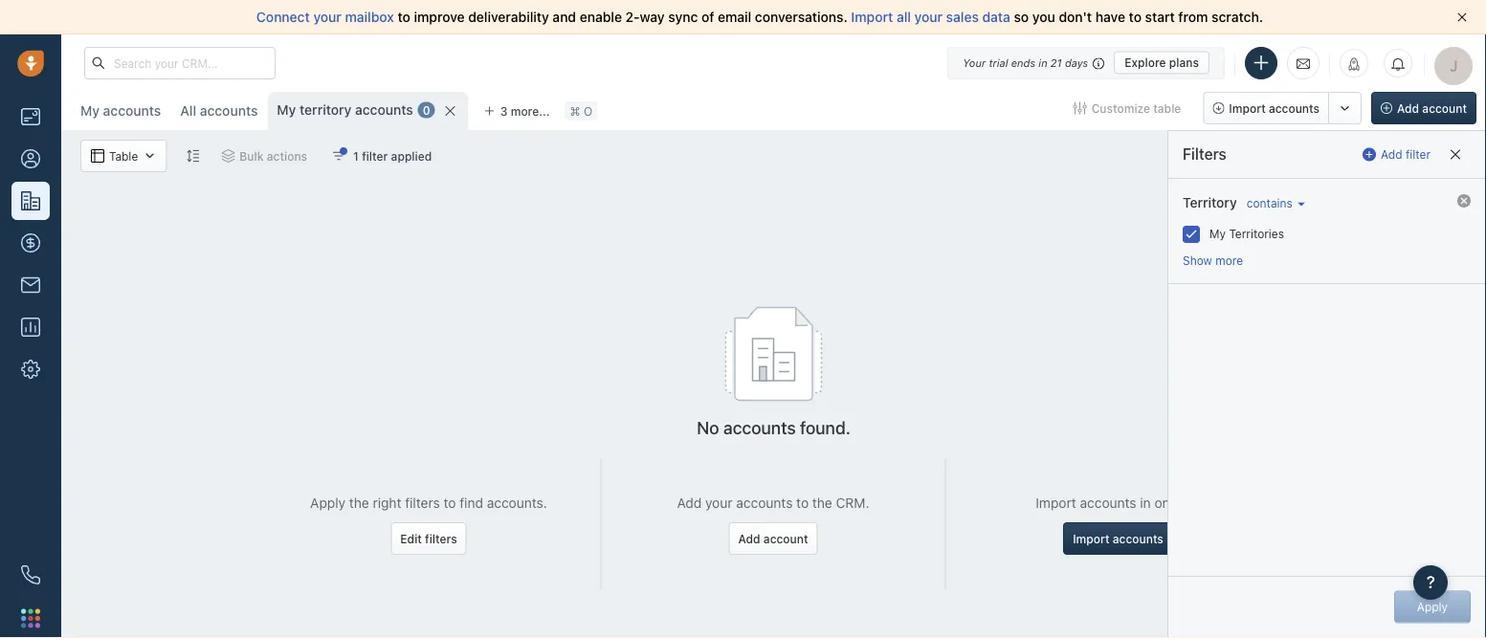 Task type: locate. For each thing, give the bounding box(es) containing it.
container_wx8msf4aqz5i3rn1 image for table
[[91, 149, 104, 163]]

container_wx8msf4aqz5i3rn1 image left "customize"
[[1074, 101, 1087, 115]]

0 horizontal spatial container_wx8msf4aqz5i3rn1 image
[[91, 149, 104, 163]]

bulk actions
[[240, 149, 307, 163]]

0 horizontal spatial filter
[[362, 149, 388, 163]]

your
[[963, 56, 986, 69]]

1 horizontal spatial account
[[1423, 101, 1467, 115]]

0 horizontal spatial add account
[[738, 532, 808, 545]]

container_wx8msf4aqz5i3rn1 image left bulk
[[221, 149, 235, 163]]

in
[[1039, 56, 1048, 69], [1140, 495, 1151, 511]]

0 horizontal spatial in
[[1039, 56, 1048, 69]]

crm.
[[836, 495, 870, 511]]

my up the show more link
[[1210, 227, 1226, 241]]

your right all
[[915, 9, 943, 25]]

container_wx8msf4aqz5i3rn1 image right table
[[143, 149, 156, 163]]

my for my territories
[[1210, 227, 1226, 241]]

start
[[1145, 9, 1175, 25]]

container_wx8msf4aqz5i3rn1 image inside table dropdown button
[[143, 149, 156, 163]]

accounts down the no accounts found.
[[736, 495, 793, 511]]

container_wx8msf4aqz5i3rn1 image left 1 at the top left of the page
[[332, 149, 346, 163]]

close image
[[1458, 12, 1467, 22]]

add account button
[[1372, 92, 1477, 124], [729, 522, 818, 555]]

bulk
[[240, 149, 264, 163]]

add account
[[1397, 101, 1467, 115], [738, 532, 808, 545]]

0
[[423, 103, 430, 117]]

the left crm.
[[812, 495, 832, 511]]

freshworks switcher image
[[21, 609, 40, 628]]

to left start
[[1129, 9, 1142, 25]]

0 horizontal spatial my
[[80, 103, 100, 119]]

1 horizontal spatial container_wx8msf4aqz5i3rn1 image
[[332, 149, 346, 163]]

add
[[1397, 101, 1419, 115], [1381, 148, 1403, 161], [677, 495, 702, 511], [738, 532, 760, 545]]

2 horizontal spatial my
[[1210, 227, 1226, 241]]

account
[[1423, 101, 1467, 115], [764, 532, 808, 545]]

⌘ o
[[570, 104, 593, 118]]

my left territory
[[277, 102, 296, 118]]

0 vertical spatial add account
[[1397, 101, 1467, 115]]

explore plans link
[[1114, 51, 1210, 74]]

have
[[1096, 9, 1126, 25]]

customize table button
[[1061, 92, 1194, 124]]

⌘
[[570, 104, 581, 118]]

0 vertical spatial in
[[1039, 56, 1048, 69]]

all accounts button
[[171, 92, 267, 130], [180, 103, 258, 119]]

import accounts down 'import accounts in one go.'
[[1073, 532, 1164, 545]]

show
[[1183, 254, 1212, 267]]

0 horizontal spatial import accounts button
[[1063, 522, 1173, 555]]

edit filters
[[400, 532, 457, 545]]

your
[[313, 9, 342, 25], [915, 9, 943, 25], [705, 495, 733, 511]]

account up add filter
[[1423, 101, 1467, 115]]

1 vertical spatial import accounts
[[1073, 532, 1164, 545]]

1 vertical spatial import accounts button
[[1063, 522, 1173, 555]]

add account button down add your accounts to the crm.
[[729, 522, 818, 555]]

phone element
[[11, 556, 50, 594]]

your down no
[[705, 495, 733, 511]]

0 horizontal spatial import accounts
[[1073, 532, 1164, 545]]

filters right the right on the bottom of page
[[405, 495, 440, 511]]

0 horizontal spatial the
[[349, 495, 369, 511]]

1 horizontal spatial import accounts
[[1229, 101, 1320, 115]]

filters right edit
[[425, 532, 457, 545]]

show more link
[[1183, 254, 1243, 267]]

import accounts button down 'import accounts in one go.'
[[1063, 522, 1173, 555]]

filter
[[1406, 148, 1431, 161], [362, 149, 388, 163]]

accounts left 0
[[355, 102, 413, 118]]

3
[[500, 104, 508, 118]]

sales
[[946, 9, 979, 25]]

your left mailbox
[[313, 9, 342, 25]]

import accounts group
[[1203, 92, 1362, 124]]

0 horizontal spatial add account button
[[729, 522, 818, 555]]

my
[[277, 102, 296, 118], [80, 103, 100, 119], [1210, 227, 1226, 241]]

0 vertical spatial add account button
[[1372, 92, 1477, 124]]

accounts inside group
[[1269, 101, 1320, 115]]

1 horizontal spatial filter
[[1406, 148, 1431, 161]]

actions
[[267, 149, 307, 163]]

contains button
[[1242, 195, 1306, 211]]

style_myh0__igzzd8unmi image
[[186, 149, 199, 163]]

container_wx8msf4aqz5i3rn1 image inside table dropdown button
[[91, 149, 104, 163]]

accounts
[[1269, 101, 1320, 115], [355, 102, 413, 118], [103, 103, 161, 119], [200, 103, 258, 119], [723, 417, 796, 438], [736, 495, 793, 511], [1080, 495, 1137, 511], [1113, 532, 1164, 545]]

filter inside 1 filter applied button
[[362, 149, 388, 163]]

my accounts
[[80, 103, 161, 119]]

the left the right on the bottom of page
[[349, 495, 369, 511]]

from
[[1179, 9, 1208, 25]]

0 horizontal spatial your
[[313, 9, 342, 25]]

apply
[[310, 495, 346, 511]]

accounts down 'email' image
[[1269, 101, 1320, 115]]

1 horizontal spatial in
[[1140, 495, 1151, 511]]

import accounts button
[[1203, 92, 1329, 124], [1063, 522, 1173, 555]]

0 vertical spatial import accounts button
[[1203, 92, 1329, 124]]

my accounts button
[[71, 92, 171, 130], [80, 103, 161, 119]]

deliverability
[[468, 9, 549, 25]]

import
[[851, 9, 893, 25], [1229, 101, 1266, 115], [1036, 495, 1076, 511], [1073, 532, 1110, 545]]

container_wx8msf4aqz5i3rn1 image
[[143, 149, 156, 163], [332, 149, 346, 163]]

0 horizontal spatial container_wx8msf4aqz5i3rn1 image
[[143, 149, 156, 163]]

1 vertical spatial in
[[1140, 495, 1151, 511]]

2 horizontal spatial container_wx8msf4aqz5i3rn1 image
[[1074, 101, 1087, 115]]

container_wx8msf4aqz5i3rn1 image left table
[[91, 149, 104, 163]]

21
[[1051, 56, 1062, 69]]

filters
[[1183, 145, 1227, 163]]

1 horizontal spatial the
[[812, 495, 832, 511]]

all
[[897, 9, 911, 25]]

container_wx8msf4aqz5i3rn1 image inside bulk actions button
[[221, 149, 235, 163]]

add account up add filter
[[1397, 101, 1467, 115]]

0 vertical spatial filters
[[405, 495, 440, 511]]

1 the from the left
[[349, 495, 369, 511]]

improve
[[414, 9, 465, 25]]

my up table dropdown button
[[80, 103, 100, 119]]

my for my territory accounts 0
[[277, 102, 296, 118]]

to
[[398, 9, 410, 25], [1129, 9, 1142, 25], [444, 495, 456, 511], [796, 495, 809, 511]]

1 vertical spatial add account
[[738, 532, 808, 545]]

1 horizontal spatial container_wx8msf4aqz5i3rn1 image
[[221, 149, 235, 163]]

import accounts button down 'email' image
[[1203, 92, 1329, 124]]

1 filter applied button
[[320, 140, 444, 172]]

accounts right no
[[723, 417, 796, 438]]

import inside group
[[1229, 101, 1266, 115]]

the
[[349, 495, 369, 511], [812, 495, 832, 511]]

container_wx8msf4aqz5i3rn1 image inside customize table button
[[1074, 101, 1087, 115]]

all accounts
[[180, 103, 258, 119]]

1 container_wx8msf4aqz5i3rn1 image from the left
[[143, 149, 156, 163]]

0 vertical spatial import accounts
[[1229, 101, 1320, 115]]

in left 'one'
[[1140, 495, 1151, 511]]

import accounts down 'email' image
[[1229, 101, 1320, 115]]

2 container_wx8msf4aqz5i3rn1 image from the left
[[332, 149, 346, 163]]

1 horizontal spatial my
[[277, 102, 296, 118]]

import accounts
[[1229, 101, 1320, 115], [1073, 532, 1164, 545]]

1 vertical spatial filters
[[425, 532, 457, 545]]

find
[[460, 495, 483, 511]]

filters inside button
[[425, 532, 457, 545]]

add account button up add filter
[[1372, 92, 1477, 124]]

days
[[1065, 56, 1088, 69]]

filters
[[405, 495, 440, 511], [425, 532, 457, 545]]

1 vertical spatial account
[[764, 532, 808, 545]]

to left find
[[444, 495, 456, 511]]

email
[[718, 9, 752, 25]]

territory
[[1183, 195, 1237, 211]]

in left 21
[[1039, 56, 1048, 69]]

1 horizontal spatial your
[[705, 495, 733, 511]]

add account down add your accounts to the crm.
[[738, 532, 808, 545]]

container_wx8msf4aqz5i3rn1 image
[[1074, 101, 1087, 115], [91, 149, 104, 163], [221, 149, 235, 163]]

account down add your accounts to the crm.
[[764, 532, 808, 545]]

1 horizontal spatial import accounts button
[[1203, 92, 1329, 124]]

accounts down 'import accounts in one go.'
[[1113, 532, 1164, 545]]

container_wx8msf4aqz5i3rn1 image inside 1 filter applied button
[[332, 149, 346, 163]]

apply the right filters to find accounts.
[[310, 495, 547, 511]]

table
[[109, 149, 138, 163]]

and
[[553, 9, 576, 25]]

filter inside add filter link
[[1406, 148, 1431, 161]]



Task type: vqa. For each thing, say whether or not it's contained in the screenshot.
right the
yes



Task type: describe. For each thing, give the bounding box(es) containing it.
table
[[1154, 101, 1181, 115]]

accounts.
[[487, 495, 547, 511]]

more...
[[511, 104, 550, 118]]

go.
[[1181, 495, 1201, 511]]

add filter
[[1381, 148, 1431, 161]]

your trial ends in 21 days
[[963, 56, 1088, 69]]

add filter link
[[1363, 139, 1431, 170]]

way
[[640, 9, 665, 25]]

my for my accounts
[[80, 103, 100, 119]]

found.
[[800, 417, 851, 438]]

you
[[1033, 9, 1056, 25]]

connect your mailbox link
[[256, 9, 398, 25]]

my territories
[[1210, 227, 1284, 241]]

customize table
[[1092, 101, 1181, 115]]

plans
[[1169, 56, 1199, 69]]

your for add your accounts to the crm.
[[705, 495, 733, 511]]

data
[[982, 9, 1011, 25]]

1 horizontal spatial add account
[[1397, 101, 1467, 115]]

applied
[[391, 149, 432, 163]]

my territory accounts link
[[277, 100, 413, 120]]

connect your mailbox to improve deliverability and enable 2-way sync of email conversations. import all your sales data so you don't have to start from scratch.
[[256, 9, 1263, 25]]

import accounts in one go.
[[1036, 495, 1201, 511]]

contains
[[1247, 196, 1293, 210]]

import accounts inside group
[[1229, 101, 1320, 115]]

your for connect your mailbox to improve deliverability and enable 2-way sync of email conversations. import all your sales data so you don't have to start from scratch.
[[313, 9, 342, 25]]

accounts right all at the left of the page
[[200, 103, 258, 119]]

to left crm.
[[796, 495, 809, 511]]

1 vertical spatial add account button
[[729, 522, 818, 555]]

2 horizontal spatial your
[[915, 9, 943, 25]]

3 more...
[[500, 104, 550, 118]]

one
[[1155, 495, 1178, 511]]

show more
[[1183, 254, 1243, 267]]

to right mailbox
[[398, 9, 410, 25]]

customize
[[1092, 101, 1150, 115]]

mailbox
[[345, 9, 394, 25]]

no
[[697, 417, 719, 438]]

no accounts found.
[[697, 417, 851, 438]]

all
[[180, 103, 196, 119]]

email image
[[1297, 55, 1310, 71]]

import all your sales data link
[[851, 9, 1014, 25]]

of
[[701, 9, 714, 25]]

2-
[[626, 9, 640, 25]]

1
[[353, 149, 359, 163]]

conversations.
[[755, 9, 848, 25]]

phone image
[[21, 566, 40, 585]]

1 filter applied
[[353, 149, 432, 163]]

right
[[373, 495, 401, 511]]

0 vertical spatial account
[[1423, 101, 1467, 115]]

scratch.
[[1212, 9, 1263, 25]]

2 the from the left
[[812, 495, 832, 511]]

ends
[[1011, 56, 1036, 69]]

Search your CRM... text field
[[84, 47, 276, 79]]

my territory accounts 0
[[277, 102, 430, 118]]

accounts left 'one'
[[1080, 495, 1137, 511]]

filter for add
[[1406, 148, 1431, 161]]

more
[[1216, 254, 1243, 267]]

explore plans
[[1125, 56, 1199, 69]]

container_wx8msf4aqz5i3rn1 image for customize table
[[1074, 101, 1087, 115]]

0 horizontal spatial account
[[764, 532, 808, 545]]

enable
[[580, 9, 622, 25]]

connect
[[256, 9, 310, 25]]

filter for 1
[[362, 149, 388, 163]]

territory
[[300, 102, 352, 118]]

add your accounts to the crm.
[[677, 495, 870, 511]]

territories
[[1229, 227, 1284, 241]]

accounts up table
[[103, 103, 161, 119]]

container_wx8msf4aqz5i3rn1 image for bulk actions
[[221, 149, 235, 163]]

3 more... button
[[473, 98, 560, 124]]

edit
[[400, 532, 422, 545]]

trial
[[989, 56, 1008, 69]]

so
[[1014, 9, 1029, 25]]

1 horizontal spatial add account button
[[1372, 92, 1477, 124]]

sync
[[668, 9, 698, 25]]

explore
[[1125, 56, 1166, 69]]

don't
[[1059, 9, 1092, 25]]

bulk actions button
[[209, 140, 320, 172]]

edit filters button
[[391, 522, 467, 555]]

table button
[[80, 140, 167, 172]]

o
[[584, 104, 593, 118]]



